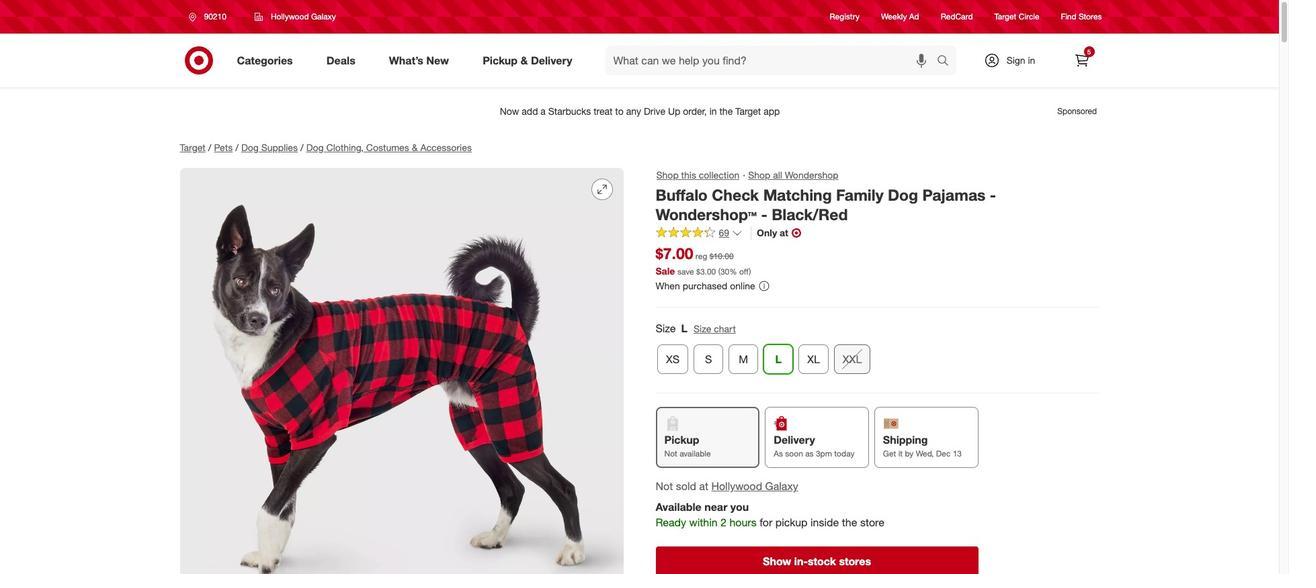Task type: vqa. For each thing, say whether or not it's contained in the screenshot.
'-' to the bottom
yes



Task type: locate. For each thing, give the bounding box(es) containing it.
0 horizontal spatial dog
[[241, 142, 259, 153]]

target link
[[180, 142, 206, 153]]

0 horizontal spatial hollywood
[[271, 11, 309, 22]]

sign in link
[[972, 46, 1056, 75]]

1 horizontal spatial /
[[235, 142, 239, 153]]

0 horizontal spatial pickup
[[483, 53, 518, 67]]

redcard link
[[941, 11, 973, 23]]

dog right family
[[888, 185, 918, 204]]

show in-stock stores
[[763, 555, 871, 568]]

0 horizontal spatial -
[[761, 205, 767, 224]]

galaxy up deals
[[311, 11, 336, 22]]

pickup
[[483, 53, 518, 67], [664, 434, 699, 447]]

1 shop from the left
[[656, 169, 679, 181]]

%
[[729, 267, 737, 277]]

at right only at right
[[780, 227, 788, 239]]

1 horizontal spatial -
[[990, 185, 996, 204]]

0 vertical spatial pickup
[[483, 53, 518, 67]]

redcard
[[941, 12, 973, 22]]

weekly ad link
[[881, 11, 919, 23]]

galaxy
[[311, 11, 336, 22], [765, 480, 798, 494]]

$10.00
[[710, 252, 734, 262]]

available near you ready within 2 hours for pickup inside the store
[[656, 501, 885, 530]]

available
[[680, 449, 711, 459]]

m link
[[728, 345, 758, 374]]

not left available
[[664, 449, 677, 459]]

size up xs link
[[656, 322, 676, 336]]

dog inside buffalo check matching family dog pajamas - wondershop™ - black/red
[[888, 185, 918, 204]]

pickup for &
[[483, 53, 518, 67]]

find
[[1061, 12, 1077, 22]]

0 horizontal spatial target
[[180, 142, 206, 153]]

l right m link
[[775, 353, 781, 366]]

pickup for not
[[664, 434, 699, 447]]

xs
[[666, 353, 679, 366]]

categories link
[[225, 46, 310, 75]]

1 horizontal spatial size
[[694, 323, 711, 335]]

sale
[[656, 266, 675, 277]]

size
[[656, 322, 676, 336], [694, 323, 711, 335]]

size inside size l size chart
[[694, 323, 711, 335]]

0 vertical spatial delivery
[[531, 53, 572, 67]]

categories
[[237, 53, 293, 67]]

-
[[990, 185, 996, 204], [761, 205, 767, 224]]

ad
[[909, 12, 919, 22]]

/
[[208, 142, 211, 153], [235, 142, 239, 153], [300, 142, 304, 153]]

90210
[[204, 11, 226, 22]]

costumes
[[366, 142, 409, 153]]

1 vertical spatial delivery
[[774, 434, 815, 447]]

pets link
[[214, 142, 233, 153]]

shop left all
[[748, 169, 770, 181]]

size l size chart
[[656, 322, 736, 336]]

save
[[678, 267, 694, 277]]

as
[[774, 449, 783, 459]]

pickup inside "pickup not available"
[[664, 434, 699, 447]]

dog
[[241, 142, 259, 153], [306, 142, 324, 153], [888, 185, 918, 204]]

dog for buffalo
[[888, 185, 918, 204]]

1 horizontal spatial delivery
[[774, 434, 815, 447]]

xxl
[[842, 353, 862, 366]]

0 vertical spatial galaxy
[[311, 11, 336, 22]]

find stores link
[[1061, 11, 1102, 23]]

1 horizontal spatial shop
[[748, 169, 770, 181]]

0 horizontal spatial size
[[656, 322, 676, 336]]

size left chart
[[694, 323, 711, 335]]

not inside "pickup not available"
[[664, 449, 677, 459]]

pickup right the new
[[483, 53, 518, 67]]

xs link
[[657, 345, 688, 374]]

2 horizontal spatial /
[[300, 142, 304, 153]]

0 horizontal spatial shop
[[656, 169, 679, 181]]

in-
[[794, 555, 808, 568]]

90210 button
[[180, 5, 241, 29]]

off
[[739, 267, 749, 277]]

0 horizontal spatial /
[[208, 142, 211, 153]]

dog left the clothing, on the top left of the page
[[306, 142, 324, 153]]

shop left this
[[656, 169, 679, 181]]

2 horizontal spatial dog
[[888, 185, 918, 204]]

matching
[[763, 185, 832, 204]]

target for target / pets / dog supplies / dog clothing, costumes & accessories
[[180, 142, 206, 153]]

dec
[[936, 449, 951, 459]]

stock
[[808, 555, 836, 568]]

l left size chart button
[[681, 322, 688, 336]]

0 horizontal spatial galaxy
[[311, 11, 336, 22]]

1 horizontal spatial hollywood
[[711, 480, 762, 494]]

only
[[757, 227, 777, 239]]

pickup not available
[[664, 434, 711, 459]]

1 horizontal spatial &
[[521, 53, 528, 67]]

check
[[712, 185, 759, 204]]

/ left pets
[[208, 142, 211, 153]]

1 vertical spatial galaxy
[[765, 480, 798, 494]]

at right sold
[[699, 480, 708, 494]]

not
[[664, 449, 677, 459], [656, 480, 673, 494]]

target left circle
[[994, 12, 1016, 22]]

&
[[521, 53, 528, 67], [412, 142, 418, 153]]

soon
[[785, 449, 803, 459]]

1 horizontal spatial target
[[994, 12, 1016, 22]]

not left sold
[[656, 480, 673, 494]]

chart
[[714, 323, 736, 335]]

)
[[749, 267, 751, 277]]

0 vertical spatial -
[[990, 185, 996, 204]]

pickup up available
[[664, 434, 699, 447]]

s
[[705, 353, 712, 366]]

accessories
[[420, 142, 472, 153]]

/ right supplies
[[300, 142, 304, 153]]

buffalo check matching family dog pajamas - wondershop™ - black/red
[[656, 185, 996, 224]]

$7.00 reg $10.00 sale save $ 3.00 ( 30 % off )
[[656, 244, 751, 277]]

1 horizontal spatial pickup
[[664, 434, 699, 447]]

0 vertical spatial l
[[681, 322, 688, 336]]

1 horizontal spatial l
[[775, 353, 781, 366]]

/ right pets link
[[235, 142, 239, 153]]

dog right pets
[[241, 142, 259, 153]]

xxl link
[[834, 345, 870, 374]]

group
[[654, 321, 1099, 380]]

galaxy up available near you ready within 2 hours for pickup inside the store
[[765, 480, 798, 494]]

deals link
[[315, 46, 372, 75]]

0 horizontal spatial &
[[412, 142, 418, 153]]

2 shop from the left
[[748, 169, 770, 181]]

- up only at right
[[761, 205, 767, 224]]

shop for shop this collection
[[656, 169, 679, 181]]

1 vertical spatial pickup
[[664, 434, 699, 447]]

target left pets link
[[180, 142, 206, 153]]

dog supplies link
[[241, 142, 298, 153]]

0 vertical spatial hollywood
[[271, 11, 309, 22]]

you
[[730, 501, 749, 514]]

wed,
[[916, 449, 934, 459]]

30
[[720, 267, 729, 277]]

new
[[426, 53, 449, 67]]

0 horizontal spatial at
[[699, 480, 708, 494]]

0 vertical spatial at
[[780, 227, 788, 239]]

1 vertical spatial target
[[180, 142, 206, 153]]

0 vertical spatial target
[[994, 12, 1016, 22]]

0 horizontal spatial l
[[681, 322, 688, 336]]

- right pajamas at top
[[990, 185, 996, 204]]

stores
[[1079, 12, 1102, 22]]

within
[[689, 516, 718, 530]]

pickup
[[775, 516, 808, 530]]

0 vertical spatial not
[[664, 449, 677, 459]]

$7.00
[[656, 244, 693, 263]]

1 vertical spatial not
[[656, 480, 673, 494]]

What can we help you find? suggestions appear below search field
[[605, 46, 940, 75]]

size chart button
[[693, 322, 737, 337]]

family
[[836, 185, 884, 204]]

hollywood up categories link
[[271, 11, 309, 22]]

shop all wondershop
[[748, 169, 839, 181]]

1 vertical spatial l
[[775, 353, 781, 366]]

target
[[994, 12, 1016, 22], [180, 142, 206, 153]]

target / pets / dog supplies / dog clothing, costumes & accessories
[[180, 142, 472, 153]]

hollywood up you
[[711, 480, 762, 494]]



Task type: describe. For each thing, give the bounding box(es) containing it.
stores
[[839, 555, 871, 568]]

delivery inside the delivery as soon as 3pm today
[[774, 434, 815, 447]]

69
[[719, 227, 729, 239]]

1 vertical spatial &
[[412, 142, 418, 153]]

wondershop™
[[656, 205, 757, 224]]

inside
[[811, 516, 839, 530]]

show
[[763, 555, 791, 568]]

advertisement region
[[169, 95, 1110, 128]]

store
[[860, 516, 885, 530]]

it
[[898, 449, 903, 459]]

weekly ad
[[881, 12, 919, 22]]

clothing,
[[326, 142, 364, 153]]

1 horizontal spatial galaxy
[[765, 480, 798, 494]]

5 link
[[1067, 46, 1097, 75]]

1 / from the left
[[208, 142, 211, 153]]

2 / from the left
[[235, 142, 239, 153]]

registry link
[[830, 11, 860, 23]]

shop this collection link
[[656, 168, 740, 183]]

circle
[[1019, 12, 1040, 22]]

what's new
[[389, 53, 449, 67]]

delivery as soon as 3pm today
[[774, 434, 855, 459]]

0 horizontal spatial delivery
[[531, 53, 572, 67]]

target circle
[[994, 12, 1040, 22]]

$
[[696, 267, 700, 277]]

pickup & delivery link
[[471, 46, 589, 75]]

registry
[[830, 12, 860, 22]]

weekly
[[881, 12, 907, 22]]

(
[[718, 267, 720, 277]]

3pm
[[816, 449, 832, 459]]

wondershop
[[785, 169, 839, 181]]

1 horizontal spatial dog
[[306, 142, 324, 153]]

hollywood galaxy
[[271, 11, 336, 22]]

m
[[738, 353, 748, 366]]

available
[[656, 501, 702, 514]]

search
[[931, 55, 963, 68]]

the
[[842, 516, 857, 530]]

0 vertical spatial &
[[521, 53, 528, 67]]

when
[[656, 280, 680, 292]]

sign in
[[1007, 54, 1035, 66]]

1 horizontal spatial at
[[780, 227, 788, 239]]

buffalo check matching family dog pajamas - wondershop™ - black/red, 1 of 11 image
[[180, 168, 623, 575]]

target for target circle
[[994, 12, 1016, 22]]

this
[[681, 169, 696, 181]]

by
[[905, 449, 914, 459]]

get
[[883, 449, 896, 459]]

1 vertical spatial at
[[699, 480, 708, 494]]

dog clothing, costumes & accessories link
[[306, 142, 472, 153]]

collection
[[699, 169, 739, 181]]

all
[[773, 169, 782, 181]]

l link
[[763, 345, 793, 374]]

s link
[[693, 345, 723, 374]]

3 / from the left
[[300, 142, 304, 153]]

show in-stock stores button
[[656, 547, 978, 575]]

what's
[[389, 53, 423, 67]]

group containing size
[[654, 321, 1099, 380]]

find stores
[[1061, 12, 1102, 22]]

5
[[1087, 48, 1091, 56]]

hollywood galaxy button
[[711, 479, 798, 495]]

hours
[[730, 516, 757, 530]]

hollywood galaxy button
[[246, 5, 345, 29]]

only at
[[757, 227, 788, 239]]

target circle link
[[994, 11, 1040, 23]]

for
[[760, 516, 772, 530]]

13
[[953, 449, 962, 459]]

not sold at hollywood galaxy
[[656, 480, 798, 494]]

supplies
[[261, 142, 298, 153]]

in
[[1028, 54, 1035, 66]]

ready
[[656, 516, 686, 530]]

pajamas
[[923, 185, 986, 204]]

when purchased online
[[656, 280, 755, 292]]

galaxy inside hollywood galaxy dropdown button
[[311, 11, 336, 22]]

1 vertical spatial hollywood
[[711, 480, 762, 494]]

shop this collection
[[656, 169, 739, 181]]

dog for target
[[241, 142, 259, 153]]

deals
[[326, 53, 355, 67]]

online
[[730, 280, 755, 292]]

sold
[[676, 480, 696, 494]]

shipping
[[883, 434, 928, 447]]

near
[[705, 501, 728, 514]]

1 vertical spatial -
[[761, 205, 767, 224]]

pets
[[214, 142, 233, 153]]

pickup & delivery
[[483, 53, 572, 67]]

shop for shop all wondershop
[[748, 169, 770, 181]]

hollywood inside dropdown button
[[271, 11, 309, 22]]

2
[[721, 516, 727, 530]]

xl link
[[798, 345, 828, 374]]



